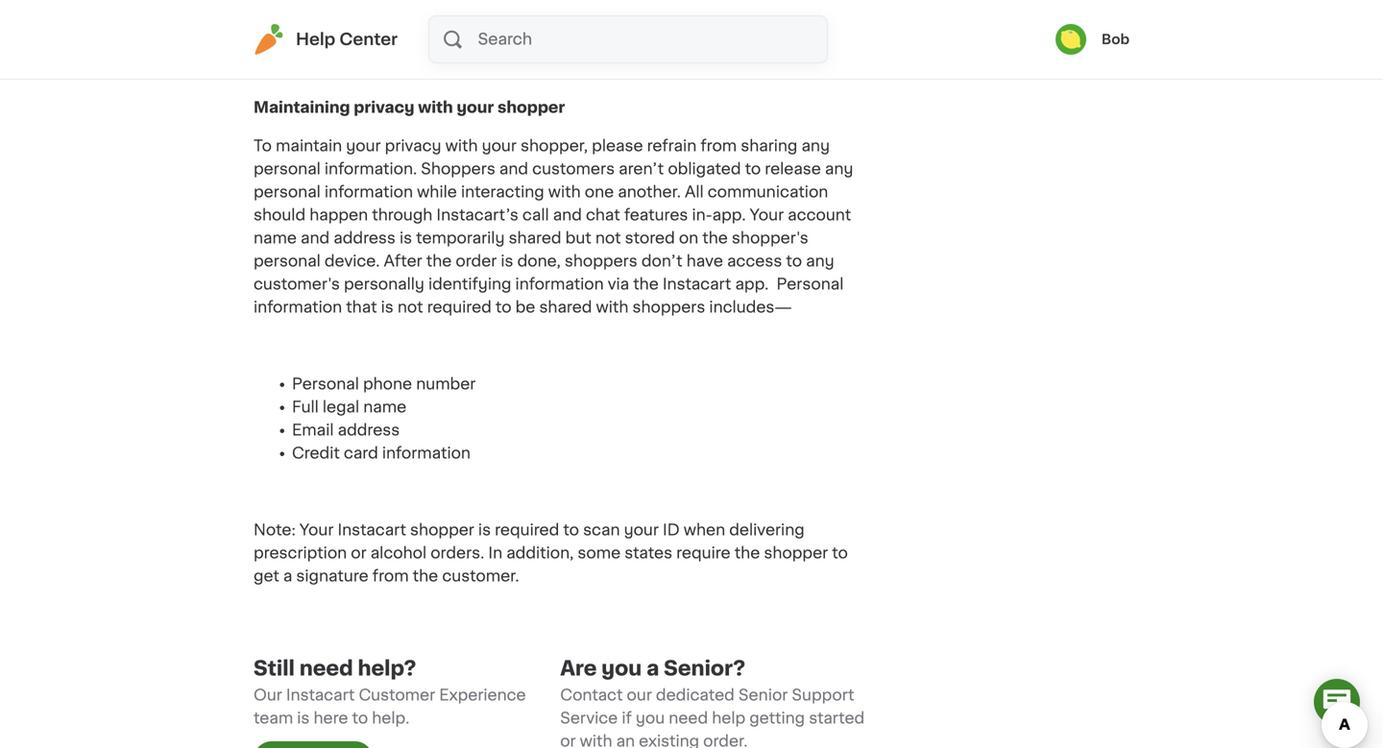Task type: vqa. For each thing, say whether or not it's contained in the screenshot.
the "view
no



Task type: locate. For each thing, give the bounding box(es) containing it.
the down temporarily
[[426, 254, 452, 269]]

senior
[[739, 688, 788, 703]]

help?
[[358, 659, 416, 679]]

a right get
[[283, 569, 293, 584]]

required inside note: your instacart shopper is required to scan your id when delivering prescription or alcohol orders. in addition, some states require the shopper to get a signature from the customer.
[[495, 523, 560, 538]]

your up states
[[624, 523, 659, 538]]

instacart up alcohol
[[338, 523, 406, 538]]

help
[[296, 31, 336, 48]]

personal
[[777, 277, 844, 292], [292, 377, 359, 392]]

shopper up shopper,
[[498, 100, 565, 115]]

0 horizontal spatial a
[[283, 569, 293, 584]]

shopper
[[498, 100, 565, 115], [410, 523, 475, 538], [764, 546, 829, 561]]

1 vertical spatial required
[[495, 523, 560, 538]]

privacy up the information.
[[354, 100, 415, 115]]

and
[[500, 161, 529, 177], [553, 207, 582, 223], [301, 230, 330, 246]]

shared
[[509, 230, 562, 246], [540, 300, 592, 315]]

from down alcohol
[[373, 569, 409, 584]]

1 vertical spatial personal
[[254, 184, 321, 200]]

1 vertical spatial personal
[[292, 377, 359, 392]]

not down chat
[[596, 230, 621, 246]]

you right if
[[636, 711, 665, 726]]

0 vertical spatial personal
[[777, 277, 844, 292]]

you
[[602, 659, 642, 679], [636, 711, 665, 726]]

1 horizontal spatial personal
[[777, 277, 844, 292]]

you up our
[[602, 659, 642, 679]]

your up prescription
[[300, 523, 334, 538]]

personal up 'legal'
[[292, 377, 359, 392]]

0 horizontal spatial need
[[300, 659, 353, 679]]

or up signature
[[351, 546, 367, 561]]

0 vertical spatial not
[[596, 230, 621, 246]]

shoppers
[[421, 161, 496, 177]]

0 horizontal spatial from
[[373, 569, 409, 584]]

the
[[703, 230, 728, 246], [426, 254, 452, 269], [634, 277, 659, 292], [735, 546, 760, 561], [413, 569, 438, 584]]

your up "interacting"
[[482, 138, 517, 154]]

shared down call
[[509, 230, 562, 246]]

your
[[457, 100, 494, 115], [346, 138, 381, 154], [482, 138, 517, 154], [624, 523, 659, 538]]

are you a senior? contact our dedicated senior support service if you need help getting started or with an existing order.
[[560, 659, 865, 749]]

shopper,
[[521, 138, 588, 154]]

1 vertical spatial your
[[300, 523, 334, 538]]

existing
[[639, 734, 700, 749]]

number
[[416, 377, 476, 392]]

need down dedicated
[[669, 711, 708, 726]]

0 horizontal spatial your
[[300, 523, 334, 538]]

need up here
[[300, 659, 353, 679]]

includes—
[[710, 300, 793, 315]]

0 vertical spatial instacart
[[663, 277, 732, 292]]

required down identifying
[[427, 300, 492, 315]]

1 horizontal spatial not
[[596, 230, 621, 246]]

0 vertical spatial and
[[500, 161, 529, 177]]

not down personally
[[398, 300, 423, 315]]

to
[[745, 161, 761, 177], [787, 254, 803, 269], [496, 300, 512, 315], [564, 523, 580, 538], [832, 546, 848, 561], [352, 711, 368, 726]]

via
[[608, 277, 630, 292]]

personal up customer's
[[254, 254, 321, 269]]

prescription
[[254, 546, 347, 561]]

the down delivering
[[735, 546, 760, 561]]

any right 'release'
[[825, 161, 854, 177]]

0 vertical spatial shared
[[509, 230, 562, 246]]

to inside "still need help? our instacart customer experience team is here to help."
[[352, 711, 368, 726]]

1 horizontal spatial need
[[669, 711, 708, 726]]

0 vertical spatial or
[[351, 546, 367, 561]]

1 vertical spatial shopper
[[410, 523, 475, 538]]

1 vertical spatial not
[[398, 300, 423, 315]]

1 vertical spatial instacart
[[338, 523, 406, 538]]

is up after
[[400, 230, 412, 246]]

and up "but"
[[553, 207, 582, 223]]

from inside the to maintain your privacy with your shopper, please refrain from sharing any personal information. shoppers and customers aren't obligated to release any personal information while interacting with one another. all communication should happen through instacart's call and chat features in-app. your account name and address is temporarily shared but not stored on the shopper's personal device. after the order is done, shoppers don't have access to any customer's personally identifying information via the instacart app.  personal information that is not required to be shared with shoppers includes—
[[701, 138, 737, 154]]

contact
[[560, 688, 623, 703]]

shoppers up via
[[565, 254, 638, 269]]

get
[[254, 569, 279, 584]]

1 vertical spatial need
[[669, 711, 708, 726]]

0 horizontal spatial not
[[398, 300, 423, 315]]

0 vertical spatial from
[[701, 138, 737, 154]]

our
[[627, 688, 652, 703]]

1 horizontal spatial shopper
[[498, 100, 565, 115]]

1 personal from the top
[[254, 161, 321, 177]]

address up the device.
[[334, 230, 396, 246]]

1 vertical spatial address
[[338, 423, 400, 438]]

order.
[[704, 734, 748, 749]]

information right the card
[[382, 446, 471, 461]]

one
[[585, 184, 614, 200]]

is right order
[[501, 254, 514, 269]]

customers
[[533, 161, 615, 177]]

0 horizontal spatial or
[[351, 546, 367, 561]]

0 vertical spatial address
[[334, 230, 396, 246]]

or
[[351, 546, 367, 561], [560, 734, 576, 749]]

need inside are you a senior? contact our dedicated senior support service if you need help getting started or with an existing order.
[[669, 711, 708, 726]]

instacart inside "still need help? our instacart customer experience team is here to help."
[[286, 688, 355, 703]]

1 vertical spatial and
[[553, 207, 582, 223]]

2 vertical spatial personal
[[254, 254, 321, 269]]

0 vertical spatial need
[[300, 659, 353, 679]]

instacart down have
[[663, 277, 732, 292]]

your inside note: your instacart shopper is required to scan your id when delivering prescription or alcohol orders. in addition, some states require the shopper to get a signature from the customer.
[[300, 523, 334, 538]]

note: your instacart shopper is required to scan your id when delivering prescription or alcohol orders. in addition, some states require the shopper to get a signature from the customer.
[[254, 523, 848, 584]]

is left here
[[297, 711, 310, 726]]

1 horizontal spatial name
[[364, 400, 407, 415]]

identifying
[[429, 277, 512, 292]]

while
[[417, 184, 457, 200]]

any
[[802, 138, 830, 154], [825, 161, 854, 177], [806, 254, 835, 269]]

shared right be
[[540, 300, 592, 315]]

support
[[792, 688, 855, 703]]

senior?
[[664, 659, 746, 679]]

name inside the to maintain your privacy with your shopper, please refrain from sharing any personal information. shoppers and customers aren't obligated to release any personal information while interacting with one another. all communication should happen through instacart's call and chat features in-app. your account name and address is temporarily shared but not stored on the shopper's personal device. after the order is done, shoppers don't have access to any customer's personally identifying information via the instacart app.  personal information that is not required to be shared with shoppers includes—
[[254, 230, 297, 246]]

and up "interacting"
[[500, 161, 529, 177]]

from
[[701, 138, 737, 154], [373, 569, 409, 584]]

address
[[334, 230, 396, 246], [338, 423, 400, 438]]

the down alcohol
[[413, 569, 438, 584]]

1 vertical spatial a
[[647, 659, 660, 679]]

address up the card
[[338, 423, 400, 438]]

maintain
[[276, 138, 342, 154]]

1 horizontal spatial a
[[647, 659, 660, 679]]

1 vertical spatial shoppers
[[633, 300, 706, 315]]

personal up should
[[254, 184, 321, 200]]

bob link
[[1056, 24, 1130, 55]]

a up our
[[647, 659, 660, 679]]

any down account
[[806, 254, 835, 269]]

2 vertical spatial shopper
[[764, 546, 829, 561]]

or down service
[[560, 734, 576, 749]]

instacart inside note: your instacart shopper is required to scan your id when delivering prescription or alcohol orders. in addition, some states require the shopper to get a signature from the customer.
[[338, 523, 406, 538]]

your
[[750, 207, 784, 223], [300, 523, 334, 538]]

be
[[516, 300, 536, 315]]

or inside note: your instacart shopper is required to scan your id when delivering prescription or alcohol orders. in addition, some states require the shopper to get a signature from the customer.
[[351, 546, 367, 561]]

instacart
[[663, 277, 732, 292], [338, 523, 406, 538], [286, 688, 355, 703]]

0 horizontal spatial shopper
[[410, 523, 475, 538]]

features
[[625, 207, 688, 223]]

email
[[292, 423, 334, 438]]

instacart up here
[[286, 688, 355, 703]]

privacy
[[354, 100, 415, 115], [385, 138, 442, 154]]

0 horizontal spatial personal
[[292, 377, 359, 392]]

1 horizontal spatial required
[[495, 523, 560, 538]]

0 vertical spatial a
[[283, 569, 293, 584]]

0 vertical spatial name
[[254, 230, 297, 246]]

1 horizontal spatial from
[[701, 138, 737, 154]]

instacart inside the to maintain your privacy with your shopper, please refrain from sharing any personal information. shoppers and customers aren't obligated to release any personal information while interacting with one another. all communication should happen through instacart's call and chat features in-app. your account name and address is temporarily shared but not stored on the shopper's personal device. after the order is done, shoppers don't have access to any customer's personally identifying information via the instacart app.  personal information that is not required to be shared with shoppers includes—
[[663, 277, 732, 292]]

information
[[325, 184, 413, 200], [516, 277, 604, 292], [254, 300, 342, 315], [382, 446, 471, 461]]

the up have
[[703, 230, 728, 246]]

release
[[765, 161, 822, 177]]

0 horizontal spatial and
[[301, 230, 330, 246]]

0 vertical spatial personal
[[254, 161, 321, 177]]

scan
[[583, 523, 620, 538]]

your inside the to maintain your privacy with your shopper, please refrain from sharing any personal information. shoppers and customers aren't obligated to release any personal information while interacting with one another. all communication should happen through instacart's call and chat features in-app. your account name and address is temporarily shared but not stored on the shopper's personal device. after the order is done, shoppers don't have access to any customer's personally identifying information via the instacart app.  personal information that is not required to be shared with shoppers includes—
[[750, 207, 784, 223]]

1 vertical spatial name
[[364, 400, 407, 415]]

0 vertical spatial your
[[750, 207, 784, 223]]

shopper down delivering
[[764, 546, 829, 561]]

1 vertical spatial privacy
[[385, 138, 442, 154]]

refrain
[[647, 138, 697, 154]]

is up in at the left of page
[[479, 523, 491, 538]]

1 horizontal spatial or
[[560, 734, 576, 749]]

after
[[384, 254, 423, 269]]

require
[[677, 546, 731, 561]]

getting
[[750, 711, 805, 726]]

personal down maintain
[[254, 161, 321, 177]]

shoppers down don't
[[633, 300, 706, 315]]

aren't
[[619, 161, 664, 177]]

2 vertical spatial any
[[806, 254, 835, 269]]

customer's
[[254, 277, 340, 292]]

customer.
[[442, 569, 519, 584]]

0 vertical spatial shoppers
[[565, 254, 638, 269]]

help.
[[372, 711, 410, 726]]

1 vertical spatial from
[[373, 569, 409, 584]]

required up addition,
[[495, 523, 560, 538]]

any up 'release'
[[802, 138, 830, 154]]

from up "obligated"
[[701, 138, 737, 154]]

a inside note: your instacart shopper is required to scan your id when delivering prescription or alcohol orders. in addition, some states require the shopper to get a signature from the customer.
[[283, 569, 293, 584]]

0 horizontal spatial name
[[254, 230, 297, 246]]

2 horizontal spatial shopper
[[764, 546, 829, 561]]

account
[[788, 207, 852, 223]]

shopper up the orders.
[[410, 523, 475, 538]]

in-
[[692, 207, 713, 223]]

personal down access
[[777, 277, 844, 292]]

your down communication
[[750, 207, 784, 223]]

name down should
[[254, 230, 297, 246]]

need inside "still need help? our instacart customer experience team is here to help."
[[300, 659, 353, 679]]

2 vertical spatial instacart
[[286, 688, 355, 703]]

1 horizontal spatial your
[[750, 207, 784, 223]]

0 horizontal spatial required
[[427, 300, 492, 315]]

name down 'phone'
[[364, 400, 407, 415]]

required inside the to maintain your privacy with your shopper, please refrain from sharing any personal information. shoppers and customers aren't obligated to release any personal information while interacting with one another. all communication should happen through instacart's call and chat features in-app. your account name and address is temporarily shared but not stored on the shopper's personal device. after the order is done, shoppers don't have access to any customer's personally identifying information via the instacart app.  personal information that is not required to be shared with shoppers includes—
[[427, 300, 492, 315]]

1 vertical spatial or
[[560, 734, 576, 749]]

shoppers
[[565, 254, 638, 269], [633, 300, 706, 315]]

your inside note: your instacart shopper is required to scan your id when delivering prescription or alcohol orders. in addition, some states require the shopper to get a signature from the customer.
[[624, 523, 659, 538]]

to maintain your privacy with your shopper, please refrain from sharing any personal information. shoppers and customers aren't obligated to release any personal information while interacting with one another. all communication should happen through instacart's call and chat features in-app. your account name and address is temporarily shared but not stored on the shopper's personal device. after the order is done, shoppers don't have access to any customer's personally identifying information via the instacart app.  personal information that is not required to be shared with shoppers includes—
[[254, 138, 854, 315]]

credit
[[292, 446, 340, 461]]

with inside are you a senior? contact our dedicated senior support service if you need help getting started or with an existing order.
[[580, 734, 613, 749]]

is
[[400, 230, 412, 246], [501, 254, 514, 269], [381, 300, 394, 315], [479, 523, 491, 538], [297, 711, 310, 726]]

with
[[418, 100, 453, 115], [446, 138, 478, 154], [549, 184, 581, 200], [596, 300, 629, 315], [580, 734, 613, 749]]

privacy down maintaining privacy with your shopper on the top of page
[[385, 138, 442, 154]]

0 vertical spatial required
[[427, 300, 492, 315]]

and down happen
[[301, 230, 330, 246]]



Task type: describe. For each thing, give the bounding box(es) containing it.
address inside personal phone number full legal name email address credit card information
[[338, 423, 400, 438]]

your up the information.
[[346, 138, 381, 154]]

still need help? our instacart customer experience team is here to help.
[[254, 659, 526, 726]]

1 vertical spatial shared
[[540, 300, 592, 315]]

app.
[[713, 207, 746, 223]]

sharing
[[741, 138, 798, 154]]

note:
[[254, 523, 296, 538]]

personal inside personal phone number full legal name email address credit card information
[[292, 377, 359, 392]]

0 vertical spatial privacy
[[354, 100, 415, 115]]

happen
[[310, 207, 368, 223]]

some
[[578, 546, 621, 561]]

2 horizontal spatial and
[[553, 207, 582, 223]]

is inside "still need help? our instacart customer experience team is here to help."
[[297, 711, 310, 726]]

Search search field
[[476, 16, 827, 62]]

states
[[625, 546, 673, 561]]

alcohol
[[371, 546, 427, 561]]

your up shoppers
[[457, 100, 494, 115]]

access
[[727, 254, 783, 269]]

interacting
[[461, 184, 545, 200]]

shopper's
[[732, 230, 809, 246]]

the right via
[[634, 277, 659, 292]]

0 vertical spatial any
[[802, 138, 830, 154]]

done,
[[518, 254, 561, 269]]

instacart image
[[254, 24, 284, 55]]

information down customer's
[[254, 300, 342, 315]]

information down done,
[[516, 277, 604, 292]]

full
[[292, 400, 319, 415]]

all
[[685, 184, 704, 200]]

service
[[560, 711, 618, 726]]

1 vertical spatial you
[[636, 711, 665, 726]]

information down the information.
[[325, 184, 413, 200]]

0 vertical spatial shopper
[[498, 100, 565, 115]]

call
[[523, 207, 549, 223]]

device.
[[325, 254, 380, 269]]

bob
[[1102, 33, 1130, 46]]

0 vertical spatial you
[[602, 659, 642, 679]]

but
[[566, 230, 592, 246]]

legal
[[323, 400, 360, 415]]

addition,
[[507, 546, 574, 561]]

help
[[712, 711, 746, 726]]

don't
[[642, 254, 683, 269]]

team
[[254, 711, 293, 726]]

from inside note: your instacart shopper is required to scan your id when delivering prescription or alcohol orders. in addition, some states require the shopper to get a signature from the customer.
[[373, 569, 409, 584]]

or inside are you a senior? contact our dedicated senior support service if you need help getting started or with an existing order.
[[560, 734, 576, 749]]

in
[[489, 546, 503, 561]]

instacart's
[[437, 207, 519, 223]]

to
[[254, 138, 272, 154]]

communication
[[708, 184, 829, 200]]

dedicated
[[656, 688, 735, 703]]

address inside the to maintain your privacy with your shopper, please refrain from sharing any personal information. shoppers and customers aren't obligated to release any personal information while interacting with one another. all communication should happen through instacart's call and chat features in-app. your account name and address is temporarily shared but not stored on the shopper's personal device. after the order is done, shoppers don't have access to any customer's personally identifying information via the instacart app.  personal information that is not required to be shared with shoppers includes—
[[334, 230, 396, 246]]

signature
[[296, 569, 369, 584]]

personal inside the to maintain your privacy with your shopper, please refrain from sharing any personal information. shoppers and customers aren't obligated to release any personal information while interacting with one another. all communication should happen through instacart's call and chat features in-app. your account name and address is temporarily shared but not stored on the shopper's personal device. after the order is done, shoppers don't have access to any customer's personally identifying information via the instacart app.  personal information that is not required to be shared with shoppers includes—
[[777, 277, 844, 292]]

maintaining privacy with your shopper
[[254, 100, 565, 115]]

when
[[684, 523, 726, 538]]

is down personally
[[381, 300, 394, 315]]

name inside personal phone number full legal name email address credit card information
[[364, 400, 407, 415]]

are
[[560, 659, 597, 679]]

experience
[[439, 688, 526, 703]]

privacy inside the to maintain your privacy with your shopper, please refrain from sharing any personal information. shoppers and customers aren't obligated to release any personal information while interacting with one another. all communication should happen through instacart's call and chat features in-app. your account name and address is temporarily shared but not stored on the shopper's personal device. after the order is done, shoppers don't have access to any customer's personally identifying information via the instacart app.  personal information that is not required to be shared with shoppers includes—
[[385, 138, 442, 154]]

user avatar image
[[1056, 24, 1087, 55]]

another.
[[618, 184, 681, 200]]

2 personal from the top
[[254, 184, 321, 200]]

on
[[679, 230, 699, 246]]

help center
[[296, 31, 398, 48]]

if
[[622, 711, 632, 726]]

maintaining
[[254, 100, 350, 115]]

phone
[[363, 377, 412, 392]]

temporarily
[[416, 230, 505, 246]]

help center link
[[254, 24, 398, 55]]

id
[[663, 523, 680, 538]]

personal phone number full legal name email address credit card information
[[292, 377, 476, 461]]

center
[[340, 31, 398, 48]]

obligated
[[668, 161, 741, 177]]

chat
[[586, 207, 621, 223]]

2 vertical spatial and
[[301, 230, 330, 246]]

our
[[254, 688, 282, 703]]

a inside are you a senior? contact our dedicated senior support service if you need help getting started or with an existing order.
[[647, 659, 660, 679]]

card
[[344, 446, 378, 461]]

personally
[[344, 277, 425, 292]]

is inside note: your instacart shopper is required to scan your id when delivering prescription or alcohol orders. in addition, some states require the shopper to get a signature from the customer.
[[479, 523, 491, 538]]

information.
[[325, 161, 417, 177]]

started
[[809, 711, 865, 726]]

3 personal from the top
[[254, 254, 321, 269]]

please
[[592, 138, 643, 154]]

1 horizontal spatial and
[[500, 161, 529, 177]]

order
[[456, 254, 497, 269]]

information inside personal phone number full legal name email address credit card information
[[382, 446, 471, 461]]

have
[[687, 254, 724, 269]]

stored
[[625, 230, 675, 246]]

that
[[346, 300, 377, 315]]

an
[[617, 734, 635, 749]]

should
[[254, 207, 306, 223]]

here
[[314, 711, 348, 726]]

delivering
[[730, 523, 805, 538]]

1 vertical spatial any
[[825, 161, 854, 177]]

customer
[[359, 688, 435, 703]]

still
[[254, 659, 295, 679]]

orders.
[[431, 546, 485, 561]]



